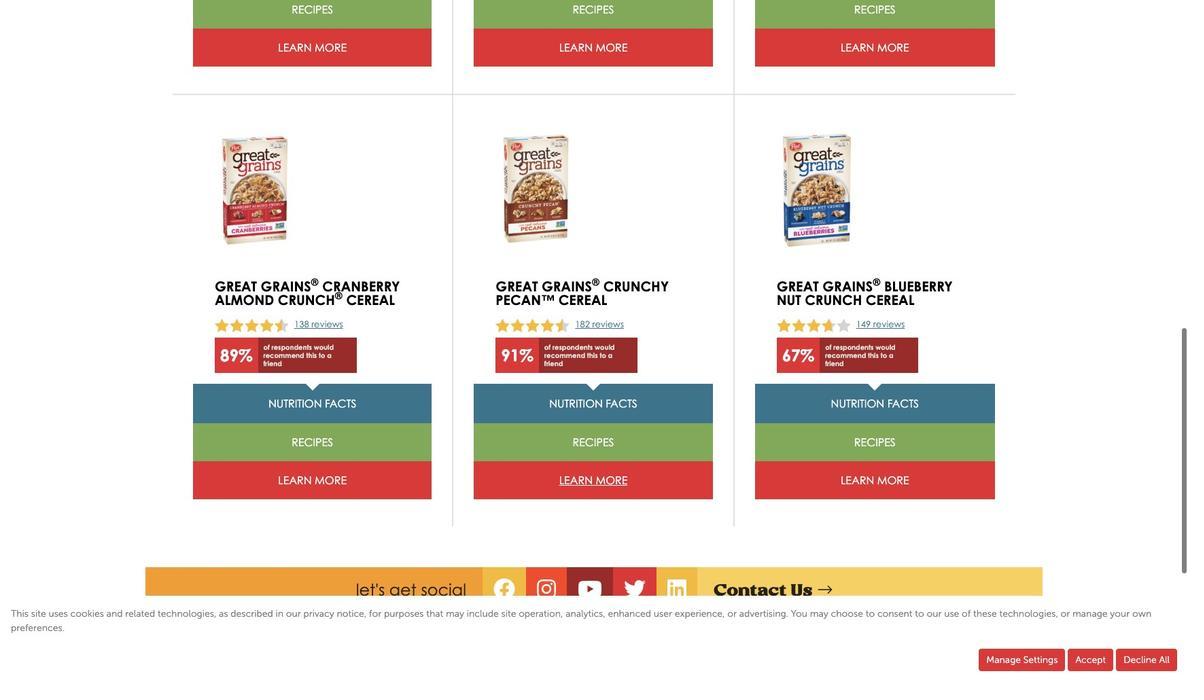 Task type: describe. For each thing, give the bounding box(es) containing it.
operation,
[[519, 609, 563, 620]]

nutrition facts for 89%
[[268, 396, 357, 409]]

recommend for 67%
[[826, 350, 866, 358]]

own
[[1133, 609, 1152, 620]]

blueberry nut crunch cereal
[[777, 277, 953, 307]]

consent
[[878, 609, 913, 620]]

of for 89%
[[263, 342, 270, 350]]

that
[[426, 609, 443, 620]]

instagram image
[[537, 582, 556, 598]]

to for 67%
[[881, 350, 887, 358]]

enhanced
[[608, 609, 651, 620]]

post consumer brands image
[[145, 613, 256, 643]]

for
[[369, 609, 382, 620]]

nutrition facts button for 91%
[[474, 383, 713, 422]]

these
[[974, 609, 997, 620]]

,
[[364, 609, 367, 620]]

great for 91%
[[496, 277, 538, 294]]

manage settings
[[987, 655, 1058, 666]]

this
[[11, 609, 29, 620]]

contact us link
[[714, 580, 832, 598]]

this for 89%
[[306, 350, 317, 358]]

friend for 91%
[[545, 358, 563, 367]]

1 great grains ® from the left
[[215, 275, 319, 294]]

a for 91%
[[608, 350, 613, 358]]

to for 89%
[[319, 350, 325, 358]]

nut
[[777, 290, 801, 307]]

rated 4.4 out of 5 stars image
[[215, 316, 290, 331]]

of respondents would recommend this to a friend for 89%
[[263, 342, 334, 367]]

let's get social
[[356, 579, 466, 599]]

182 reviews
[[575, 318, 624, 329]]

experience,
[[675, 609, 725, 620]]

149 reviews
[[856, 318, 905, 329]]

use
[[944, 609, 960, 620]]

a for 89%
[[327, 350, 332, 358]]

nutrition facts button for 67%
[[755, 383, 995, 422]]

nutrition facts button for 89%
[[193, 383, 432, 422]]

nutrition for 91%
[[550, 396, 603, 409]]

1 site from the left
[[31, 609, 46, 620]]

1 great from the left
[[215, 277, 257, 294]]

you
[[791, 609, 808, 620]]

138 reviews link
[[294, 317, 343, 330]]

decline
[[1124, 655, 1157, 666]]

accept
[[1076, 655, 1106, 666]]

of for 91%
[[545, 342, 551, 350]]

settings
[[1024, 655, 1058, 666]]

this for 91%
[[587, 350, 598, 358]]

long arrow right image
[[818, 581, 832, 598]]

2 or from the left
[[1061, 609, 1070, 620]]

advertising.
[[740, 609, 789, 620]]

cereal inside ® cereal
[[346, 290, 395, 307]]

purposes
[[384, 609, 424, 620]]

choose
[[831, 609, 863, 620]]

crunch for 67%
[[805, 290, 862, 307]]

recommend for 91%
[[545, 350, 585, 358]]

nutrition for 89%
[[268, 396, 322, 409]]

rated 4.5 out of 5 stars image
[[496, 316, 571, 331]]

89%
[[220, 344, 253, 364]]

facts for 67%
[[888, 396, 919, 409]]

in our
[[276, 609, 301, 620]]

this for 67%
[[868, 350, 879, 358]]

138 reviews
[[294, 318, 343, 329]]

privacy notice
[[304, 609, 364, 620]]

1 or from the left
[[728, 609, 737, 620]]

182
[[575, 318, 590, 329]]

, for purposes that may include site operation, analytics, enhanced user experience, or advertising. you may choose to consent to our use of these technologies, or manage your own preferences.
[[11, 609, 1152, 634]]

this site uses cookies and related technologies, as described in our privacy notice
[[11, 609, 364, 620]]

would for 67%
[[876, 342, 896, 350]]

and
[[106, 609, 123, 620]]

of respondents would recommend this to a friend for 91%
[[545, 342, 615, 367]]

nutrition facts for 91%
[[550, 396, 638, 409]]

nutrition for 67%
[[831, 396, 885, 409]]

cranberry
[[322, 277, 400, 294]]

post consumer brands link
[[145, 613, 256, 643]]

privacy notice link
[[304, 609, 364, 620]]

user
[[654, 609, 672, 620]]



Task type: locate. For each thing, give the bounding box(es) containing it.
3 would from the left
[[876, 342, 896, 350]]

would down 149 reviews "link"
[[876, 342, 896, 350]]

include
[[467, 609, 499, 620]]

contact us
[[714, 580, 813, 598]]

2 horizontal spatial a
[[889, 350, 894, 358]]

reviews for 89%
[[312, 318, 343, 329]]

described
[[231, 609, 273, 620]]

Search text field
[[893, 613, 1043, 633]]

1 horizontal spatial facts
[[606, 396, 638, 409]]

technologies, inside , for purposes that may include site operation, analytics, enhanced user experience, or advertising. you may choose to consent to our use of these technologies, or manage your own preferences.
[[1000, 609, 1058, 620]]

1 crunch from the left
[[278, 290, 335, 307]]

this down 138 reviews link
[[306, 350, 317, 358]]

of respondents would recommend this to a friend
[[263, 342, 334, 367], [545, 342, 615, 367], [826, 342, 896, 367]]

1 horizontal spatial nutrition facts button
[[474, 383, 713, 422]]

manage settings button
[[979, 649, 1066, 672]]

decline all button
[[1116, 649, 1178, 672]]

facts for 89%
[[325, 396, 357, 409]]

1 grains from the left
[[261, 277, 311, 294]]

3 recommend from the left
[[826, 350, 866, 358]]

0 horizontal spatial respondents
[[272, 342, 312, 350]]

respondents
[[272, 342, 312, 350], [553, 342, 593, 350], [834, 342, 874, 350]]

1 horizontal spatial of respondents would recommend this to a friend
[[545, 342, 615, 367]]

friend right 67%
[[826, 358, 844, 367]]

2 horizontal spatial friend
[[826, 358, 844, 367]]

1 horizontal spatial recommend
[[545, 350, 585, 358]]

0 horizontal spatial recommend
[[263, 350, 304, 358]]

2 horizontal spatial nutrition
[[831, 396, 885, 409]]

decline all
[[1124, 655, 1170, 666]]

1 cereal from the left
[[346, 290, 395, 307]]

may
[[446, 609, 464, 620], [810, 609, 829, 620]]

grains
[[261, 277, 311, 294], [542, 277, 592, 294], [823, 277, 873, 294]]

great grains ® for 91%
[[496, 275, 600, 294]]

great up rated 3.8 out of 5 stars image
[[777, 277, 819, 294]]

® inside ® cereal
[[335, 288, 343, 301]]

0 horizontal spatial would
[[314, 342, 334, 350]]

2 friend from the left
[[545, 358, 563, 367]]

1 horizontal spatial crunch
[[805, 290, 862, 307]]

3 grains from the left
[[823, 277, 873, 294]]

friend for 89%
[[263, 358, 282, 367]]

1 horizontal spatial this
[[587, 350, 598, 358]]

1 would from the left
[[314, 342, 334, 350]]

grains up 182
[[542, 277, 592, 294]]

all
[[1160, 655, 1170, 666]]

0 horizontal spatial facts
[[325, 396, 357, 409]]

recipes link
[[193, 0, 432, 27], [474, 0, 713, 27], [755, 0, 995, 27], [193, 422, 432, 460], [474, 422, 713, 460], [755, 422, 995, 460]]

great grains blueberry nut crunch cereal image
[[777, 121, 857, 257]]

2 this from the left
[[587, 350, 598, 358]]

3 nutrition from the left
[[831, 396, 885, 409]]

respondents for 89%
[[272, 342, 312, 350]]

0 horizontal spatial crunch
[[278, 290, 335, 307]]

recipes
[[292, 1, 333, 15], [573, 1, 614, 15], [855, 1, 896, 15], [292, 435, 333, 448], [573, 435, 614, 448], [855, 435, 896, 448]]

0 horizontal spatial great grains ®
[[215, 275, 319, 294]]

cranberry almond crunch
[[215, 277, 400, 307]]

cookies
[[70, 609, 104, 620]]

linkedin image
[[668, 582, 687, 598]]

3 great grains ® from the left
[[777, 275, 881, 294]]

0 horizontal spatial nutrition facts
[[268, 396, 357, 409]]

0 horizontal spatial or
[[728, 609, 737, 620]]

3 respondents from the left
[[834, 342, 874, 350]]

3 a from the left
[[889, 350, 894, 358]]

2 facts from the left
[[606, 396, 638, 409]]

2 grains from the left
[[542, 277, 592, 294]]

a down 182 reviews link
[[608, 350, 613, 358]]

0 horizontal spatial grains
[[261, 277, 311, 294]]

0 horizontal spatial of respondents would recommend this to a friend
[[263, 342, 334, 367]]

of
[[263, 342, 270, 350], [545, 342, 551, 350], [826, 342, 832, 350], [962, 609, 971, 620]]

149 reviews link
[[856, 317, 905, 330]]

1 respondents from the left
[[272, 342, 312, 350]]

0 horizontal spatial cereal
[[346, 290, 395, 307]]

nutrition
[[268, 396, 322, 409], [550, 396, 603, 409], [831, 396, 885, 409]]

our
[[927, 609, 942, 620]]

2 great grains ® from the left
[[496, 275, 600, 294]]

technologies, right these
[[1000, 609, 1058, 620]]

1 reviews from the left
[[312, 318, 343, 329]]

related
[[125, 609, 155, 620]]

may right that
[[446, 609, 464, 620]]

1 horizontal spatial great grains ®
[[496, 275, 600, 294]]

recommend down 149
[[826, 350, 866, 358]]

of down rated 3.8 out of 5 stars image
[[826, 342, 832, 350]]

reviews right 182
[[593, 318, 624, 329]]

to down 182 reviews link
[[600, 350, 606, 358]]

138
[[294, 318, 309, 329]]

as
[[219, 609, 228, 620]]

of respondents would recommend this to a friend down 182
[[545, 342, 615, 367]]

1 nutrition from the left
[[268, 396, 322, 409]]

of down rated 4.4 out of 5 stars image
[[263, 342, 270, 350]]

or left manage
[[1061, 609, 1070, 620]]

1 horizontal spatial nutrition
[[550, 396, 603, 409]]

uses
[[49, 609, 68, 620]]

a
[[327, 350, 332, 358], [608, 350, 613, 358], [889, 350, 894, 358]]

grains up 149
[[823, 277, 873, 294]]

great grains ® up the rated 4.5 out of 5 stars image
[[496, 275, 600, 294]]

reviews for 91%
[[593, 318, 624, 329]]

site right include
[[501, 609, 516, 620]]

reviews right the "138"
[[312, 318, 343, 329]]

2 nutrition from the left
[[550, 396, 603, 409]]

to for 91%
[[600, 350, 606, 358]]

great
[[215, 277, 257, 294], [496, 277, 538, 294], [777, 277, 819, 294]]

rated 3.8 out of 5 stars image
[[777, 316, 852, 331]]

reviews right 149
[[874, 318, 905, 329]]

would
[[314, 342, 334, 350], [595, 342, 615, 350], [876, 342, 896, 350]]

1 technologies, from the left
[[158, 609, 216, 620]]

technologies,
[[158, 609, 216, 620], [1000, 609, 1058, 620]]

2 horizontal spatial grains
[[823, 277, 873, 294]]

149
[[856, 318, 871, 329]]

2 technologies, from the left
[[1000, 609, 1058, 620]]

of inside , for purposes that may include site operation, analytics, enhanced user experience, or advertising. you may choose to consent to our use of these technologies, or manage your own preferences.
[[962, 609, 971, 620]]

pecan™
[[496, 290, 555, 307]]

respondents down the "138"
[[272, 342, 312, 350]]

0 horizontal spatial friend
[[263, 358, 282, 367]]

91%
[[501, 344, 534, 364]]

0 horizontal spatial site
[[31, 609, 46, 620]]

2 horizontal spatial cereal
[[866, 290, 915, 307]]

3 facts from the left
[[888, 396, 919, 409]]

respondents down 149
[[834, 342, 874, 350]]

get
[[389, 579, 417, 599]]

to
[[319, 350, 325, 358], [600, 350, 606, 358], [881, 350, 887, 358], [866, 609, 875, 620], [915, 609, 924, 620]]

let's
[[356, 579, 385, 599]]

to down 138 reviews link
[[319, 350, 325, 358]]

3 friend from the left
[[826, 358, 844, 367]]

cereal inside blueberry nut crunch cereal
[[866, 290, 915, 307]]

2 a from the left
[[608, 350, 613, 358]]

great up rated 4.4 out of 5 stars image
[[215, 277, 257, 294]]

recommend for 89%
[[263, 350, 304, 358]]

3 cereal from the left
[[866, 290, 915, 307]]

technologies, left as
[[158, 609, 216, 620]]

1 may from the left
[[446, 609, 464, 620]]

crunch inside the cranberry almond crunch
[[278, 290, 335, 307]]

1 nutrition facts from the left
[[268, 396, 357, 409]]

2 horizontal spatial of respondents would recommend this to a friend
[[826, 342, 896, 367]]

2 would from the left
[[595, 342, 615, 350]]

friend right 89%
[[263, 358, 282, 367]]

site up preferences.
[[31, 609, 46, 620]]

3 of respondents would recommend this to a friend from the left
[[826, 342, 896, 367]]

reviews
[[312, 318, 343, 329], [593, 318, 624, 329], [874, 318, 905, 329]]

crunch up rated 3.8 out of 5 stars image
[[805, 290, 862, 307]]

3 nutrition facts from the left
[[831, 396, 919, 409]]

of right use
[[962, 609, 971, 620]]

0 horizontal spatial may
[[446, 609, 464, 620]]

2 horizontal spatial recommend
[[826, 350, 866, 358]]

manage
[[987, 655, 1021, 666]]

2 nutrition facts from the left
[[550, 396, 638, 409]]

0 horizontal spatial a
[[327, 350, 332, 358]]

2 great from the left
[[496, 277, 538, 294]]

this down 182 reviews link
[[587, 350, 598, 358]]

1 nutrition facts button from the left
[[193, 383, 432, 422]]

1 of respondents would recommend this to a friend from the left
[[263, 342, 334, 367]]

1 horizontal spatial a
[[608, 350, 613, 358]]

3 this from the left
[[868, 350, 879, 358]]

67%
[[782, 344, 815, 364]]

2 site from the left
[[501, 609, 516, 620]]

crunch
[[278, 290, 335, 307], [805, 290, 862, 307]]

this
[[306, 350, 317, 358], [587, 350, 598, 358], [868, 350, 879, 358]]

respondents down 182
[[553, 342, 593, 350]]

of for 67%
[[826, 342, 832, 350]]

reviews for 67%
[[874, 318, 905, 329]]

0 horizontal spatial reviews
[[312, 318, 343, 329]]

2 respondents from the left
[[553, 342, 593, 350]]

2 horizontal spatial respondents
[[834, 342, 874, 350]]

1 friend from the left
[[263, 358, 282, 367]]

cereal
[[346, 290, 395, 307], [559, 290, 607, 307], [866, 290, 915, 307]]

nutrition facts button
[[193, 383, 432, 422], [474, 383, 713, 422], [755, 383, 995, 422]]

2 crunch from the left
[[805, 290, 862, 307]]

2 reviews from the left
[[593, 318, 624, 329]]

grains up the "138"
[[261, 277, 311, 294]]

manage
[[1073, 609, 1108, 620]]

would down 138 reviews link
[[314, 342, 334, 350]]

great grains cranberry almond crunch cereal box image
[[215, 121, 295, 257]]

3 great from the left
[[777, 277, 819, 294]]

1 horizontal spatial technologies,
[[1000, 609, 1058, 620]]

great for 67%
[[777, 277, 819, 294]]

of respondents would recommend this to a friend down 149
[[826, 342, 896, 367]]

a down 149 reviews "link"
[[889, 350, 894, 358]]

to right choose
[[866, 609, 875, 620]]

facts
[[325, 396, 357, 409], [606, 396, 638, 409], [888, 396, 919, 409]]

learn more
[[278, 39, 347, 53], [559, 39, 628, 53], [841, 39, 909, 53], [278, 473, 347, 486], [559, 473, 628, 486], [841, 473, 909, 486]]

1 horizontal spatial may
[[810, 609, 829, 620]]

social
[[421, 579, 466, 599]]

2 cereal from the left
[[559, 290, 607, 307]]

learn
[[278, 39, 312, 53], [559, 39, 593, 53], [841, 39, 875, 53], [278, 473, 312, 486], [559, 473, 593, 486], [841, 473, 875, 486]]

friend for 67%
[[826, 358, 844, 367]]

analytics,
[[566, 609, 606, 620]]

would for 91%
[[595, 342, 615, 350]]

a for 67%
[[889, 350, 894, 358]]

more
[[315, 39, 347, 53], [596, 39, 628, 53], [878, 39, 909, 53], [315, 473, 347, 486], [596, 473, 628, 486], [878, 473, 909, 486]]

2 horizontal spatial would
[[876, 342, 896, 350]]

0 horizontal spatial nutrition facts button
[[193, 383, 432, 422]]

would for 89%
[[314, 342, 334, 350]]

® cereal
[[335, 288, 395, 307]]

1 horizontal spatial reviews
[[593, 318, 624, 329]]

0 horizontal spatial technologies,
[[158, 609, 216, 620]]

a down 138 reviews link
[[327, 350, 332, 358]]

1 horizontal spatial grains
[[542, 277, 592, 294]]

nutrition facts
[[268, 396, 357, 409], [550, 396, 638, 409], [831, 396, 919, 409]]

2 may from the left
[[810, 609, 829, 620]]

2 nutrition facts button from the left
[[474, 383, 713, 422]]

0 horizontal spatial this
[[306, 350, 317, 358]]

contact
[[714, 580, 787, 598]]

2 of respondents would recommend this to a friend from the left
[[545, 342, 615, 367]]

recommend
[[263, 350, 304, 358], [545, 350, 585, 358], [826, 350, 866, 358]]

2 horizontal spatial this
[[868, 350, 879, 358]]

great up the rated 4.5 out of 5 stars image
[[496, 277, 538, 294]]

great grains crunchy pecan cereal box image
[[496, 121, 576, 257]]

3 reviews from the left
[[874, 318, 905, 329]]

to down 149 reviews "link"
[[881, 350, 887, 358]]

learn more link
[[193, 27, 432, 65], [474, 27, 713, 65], [755, 27, 995, 65], [193, 460, 432, 499], [474, 460, 713, 499], [755, 460, 995, 499]]

site inside , for purposes that may include site operation, analytics, enhanced user experience, or advertising. you may choose to consent to our use of these technologies, or manage your own preferences.
[[501, 609, 516, 620]]

crunch inside blueberry nut crunch cereal
[[805, 290, 862, 307]]

us
[[791, 580, 813, 598]]

2 recommend from the left
[[545, 350, 585, 358]]

this down 149 reviews "link"
[[868, 350, 879, 358]]

crunch up the "138"
[[278, 290, 335, 307]]

1 recommend from the left
[[263, 350, 304, 358]]

to left our
[[915, 609, 924, 620]]

2 horizontal spatial great grains ®
[[777, 275, 881, 294]]

crunchy pecan™ cereal
[[496, 277, 669, 307]]

2 horizontal spatial facts
[[888, 396, 919, 409]]

respondents for 91%
[[553, 342, 593, 350]]

2 horizontal spatial nutrition facts
[[831, 396, 919, 409]]

1 this from the left
[[306, 350, 317, 358]]

182 reviews link
[[575, 317, 624, 330]]

great grains ®
[[215, 275, 319, 294], [496, 275, 600, 294], [777, 275, 881, 294]]

or
[[728, 609, 737, 620], [1061, 609, 1070, 620]]

of down the rated 4.5 out of 5 stars image
[[545, 342, 551, 350]]

1 horizontal spatial nutrition facts
[[550, 396, 638, 409]]

crunchy
[[604, 277, 669, 294]]

recommend down the "138"
[[263, 350, 304, 358]]

friend
[[263, 358, 282, 367], [545, 358, 563, 367], [826, 358, 844, 367]]

great grains ® up rated 3.8 out of 5 stars image
[[777, 275, 881, 294]]

2 horizontal spatial nutrition facts button
[[755, 383, 995, 422]]

preferences.
[[11, 623, 65, 634]]

1 horizontal spatial respondents
[[553, 342, 593, 350]]

0 horizontal spatial great
[[215, 277, 257, 294]]

accept button
[[1068, 649, 1114, 672]]

1 horizontal spatial site
[[501, 609, 516, 620]]

or down contact
[[728, 609, 737, 620]]

3 nutrition facts button from the left
[[755, 383, 995, 422]]

of respondents would recommend this to a friend down the "138"
[[263, 342, 334, 367]]

great grains ® for 67%
[[777, 275, 881, 294]]

facts for 91%
[[606, 396, 638, 409]]

nutrition facts for 67%
[[831, 396, 919, 409]]

crunch for 89%
[[278, 290, 335, 307]]

would down 182 reviews link
[[595, 342, 615, 350]]

1 horizontal spatial cereal
[[559, 290, 607, 307]]

1 horizontal spatial friend
[[545, 358, 563, 367]]

your
[[1111, 609, 1130, 620]]

1 a from the left
[[327, 350, 332, 358]]

site
[[31, 609, 46, 620], [501, 609, 516, 620]]

2 horizontal spatial great
[[777, 277, 819, 294]]

0 horizontal spatial nutrition
[[268, 396, 322, 409]]

blueberry
[[885, 277, 953, 294]]

may right you
[[810, 609, 829, 620]]

1 horizontal spatial great
[[496, 277, 538, 294]]

grains for 91%
[[542, 277, 592, 294]]

2 horizontal spatial reviews
[[874, 318, 905, 329]]

1 facts from the left
[[325, 396, 357, 409]]

1 horizontal spatial or
[[1061, 609, 1070, 620]]

of respondents would recommend this to a friend for 67%
[[826, 342, 896, 367]]

®
[[311, 275, 319, 288], [592, 275, 600, 288], [873, 275, 881, 288], [335, 288, 343, 301]]

great grains ® up rated 4.4 out of 5 stars image
[[215, 275, 319, 294]]

reviews inside "link"
[[874, 318, 905, 329]]

cereal inside crunchy pecan™ cereal
[[559, 290, 607, 307]]

respondents for 67%
[[834, 342, 874, 350]]

1 horizontal spatial would
[[595, 342, 615, 350]]

friend right 91% on the left of the page
[[545, 358, 563, 367]]

recommend down 182
[[545, 350, 585, 358]]

almond
[[215, 290, 274, 307]]

grains for 67%
[[823, 277, 873, 294]]



Task type: vqa. For each thing, say whether or not it's contained in the screenshot.
The Reviews within '182 Reviews' link
yes



